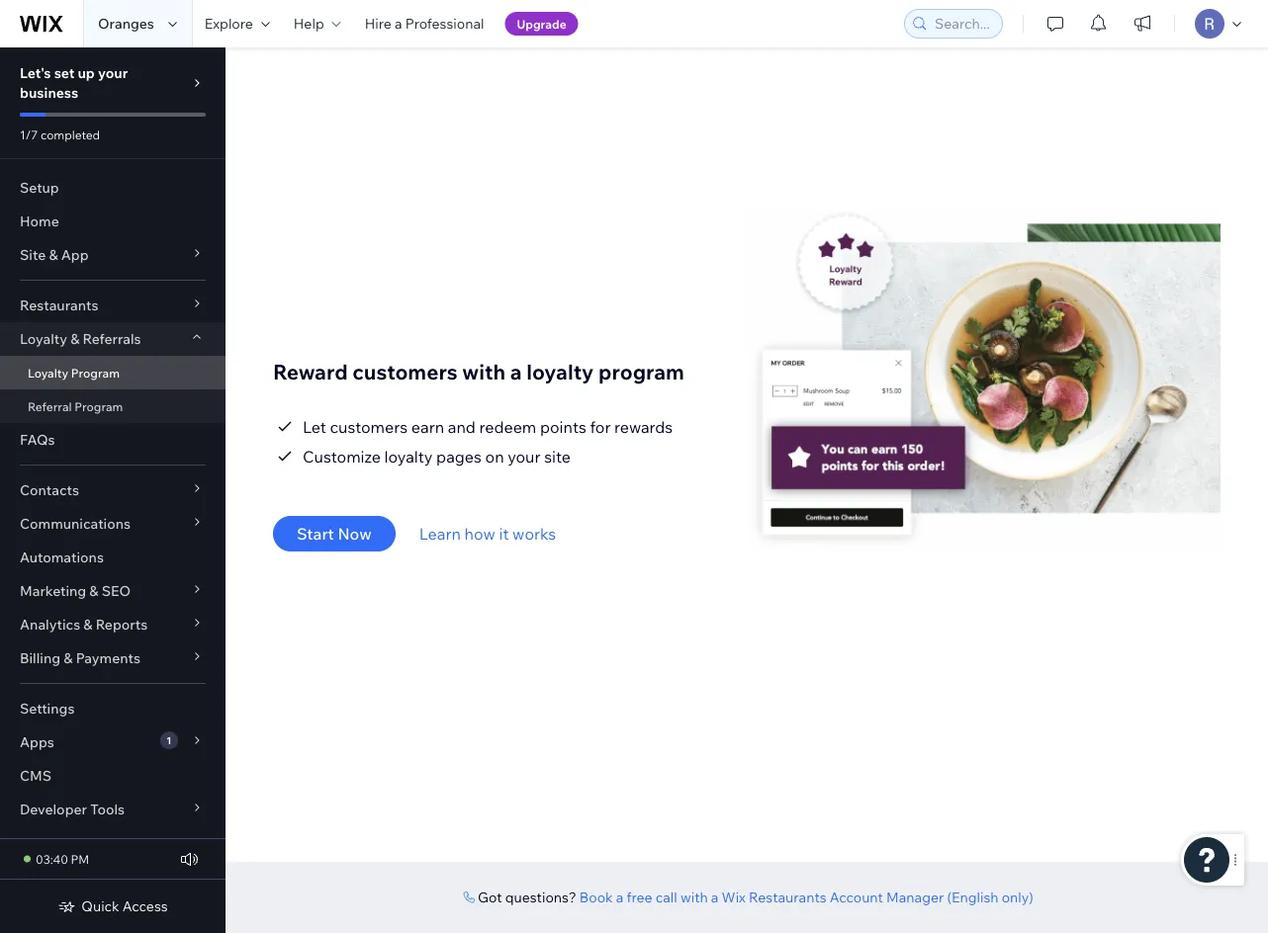 Task type: vqa. For each thing, say whether or not it's contained in the screenshot.
settings link
yes



Task type: locate. For each thing, give the bounding box(es) containing it.
learn how it works link
[[419, 522, 556, 546]]

0 vertical spatial loyalty
[[527, 359, 594, 385]]

1 horizontal spatial loyalty
[[527, 359, 594, 385]]

1 horizontal spatial with
[[681, 889, 708, 907]]

how
[[464, 524, 495, 544]]

automations
[[20, 549, 104, 566]]

start now
[[297, 524, 372, 544]]

your inside let's set up your business
[[98, 64, 128, 82]]

restaurants up loyalty & referrals
[[20, 297, 98, 314]]

0 vertical spatial loyalty
[[20, 330, 67, 348]]

& left seo
[[89, 583, 98, 600]]

start now button
[[273, 516, 395, 552]]

& for site
[[49, 246, 58, 264]]

customers
[[353, 359, 458, 385], [330, 417, 408, 437]]

restaurants right the wix
[[749, 889, 827, 907]]

quick access
[[81, 898, 168, 916]]

home link
[[0, 205, 226, 238]]

site & app
[[20, 246, 89, 264]]

billing
[[20, 650, 60, 667]]

customize
[[303, 447, 381, 467]]

customers inside let customers earn and redeem points for rewards customize loyalty pages on your site
[[330, 417, 408, 437]]

0 horizontal spatial your
[[98, 64, 128, 82]]

analytics & reports button
[[0, 608, 226, 642]]

for
[[590, 417, 611, 437]]

sidebar element
[[0, 47, 226, 934]]

a
[[395, 15, 402, 32], [510, 359, 522, 385], [616, 889, 624, 907], [711, 889, 719, 907]]

loyalty
[[527, 359, 594, 385], [384, 447, 433, 467]]

1 vertical spatial loyalty
[[28, 366, 68, 380]]

customers up earn on the top left of the page
[[353, 359, 458, 385]]

program down loyalty & referrals
[[71, 366, 120, 380]]

restaurants inside dropdown button
[[20, 297, 98, 314]]

marketing
[[20, 583, 86, 600]]

pages
[[436, 447, 482, 467]]

1 vertical spatial restaurants
[[749, 889, 827, 907]]

let customers earn and redeem points for rewards customize loyalty pages on your site
[[303, 417, 673, 467]]

1 vertical spatial loyalty
[[384, 447, 433, 467]]

1 horizontal spatial your
[[508, 447, 541, 467]]

seo
[[102, 583, 131, 600]]

loyalty
[[20, 330, 67, 348], [28, 366, 68, 380]]

1 vertical spatial program
[[75, 399, 123, 414]]

loyalty inside let customers earn and redeem points for rewards customize loyalty pages on your site
[[384, 447, 433, 467]]

& left reports
[[83, 616, 93, 634]]

loyalty up loyalty program
[[20, 330, 67, 348]]

with right "call"
[[681, 889, 708, 907]]

1 horizontal spatial restaurants
[[749, 889, 827, 907]]

up
[[78, 64, 95, 82]]

book
[[579, 889, 613, 907]]

your inside let customers earn and redeem points for rewards customize loyalty pages on your site
[[508, 447, 541, 467]]

quick
[[81, 898, 119, 916]]

billing & payments button
[[0, 642, 226, 676]]

developer tools
[[20, 801, 125, 819]]

& for loyalty
[[70, 330, 79, 348]]

0 horizontal spatial loyalty
[[384, 447, 433, 467]]

0 vertical spatial restaurants
[[20, 297, 98, 314]]

0 vertical spatial your
[[98, 64, 128, 82]]

let
[[303, 417, 326, 437]]

pm
[[71, 852, 89, 867]]

restaurants
[[20, 297, 98, 314], [749, 889, 827, 907]]

loyalty up points at left
[[527, 359, 594, 385]]

& inside popup button
[[49, 246, 58, 264]]

program up faqs link
[[75, 399, 123, 414]]

program for referral program
[[75, 399, 123, 414]]

0 horizontal spatial restaurants
[[20, 297, 98, 314]]

help button
[[282, 0, 353, 47]]

faqs
[[20, 431, 55, 449]]

program for loyalty program
[[71, 366, 120, 380]]

your
[[98, 64, 128, 82], [508, 447, 541, 467]]

& inside dropdown button
[[70, 330, 79, 348]]

it
[[499, 524, 509, 544]]

free
[[627, 889, 653, 907]]

0 vertical spatial program
[[71, 366, 120, 380]]

& right "site"
[[49, 246, 58, 264]]

referral
[[28, 399, 72, 414]]

call
[[656, 889, 677, 907]]

a left free
[[616, 889, 624, 907]]

tools
[[90, 801, 125, 819]]

settings
[[20, 700, 75, 718]]

program inside 'loyalty program' link
[[71, 366, 120, 380]]

1 vertical spatial your
[[508, 447, 541, 467]]

a up redeem
[[510, 359, 522, 385]]

0 vertical spatial customers
[[353, 359, 458, 385]]

questions?
[[505, 889, 576, 907]]

loyalty & referrals button
[[0, 322, 226, 356]]

1 vertical spatial customers
[[330, 417, 408, 437]]

a left the wix
[[711, 889, 719, 907]]

with up and
[[462, 359, 506, 385]]

with
[[462, 359, 506, 385], [681, 889, 708, 907]]

& inside 'dropdown button'
[[83, 616, 93, 634]]

&
[[49, 246, 58, 264], [70, 330, 79, 348], [89, 583, 98, 600], [83, 616, 93, 634], [64, 650, 73, 667]]

& right the billing on the bottom left of the page
[[64, 650, 73, 667]]

referrals
[[83, 330, 141, 348]]

loyalty down earn on the top left of the page
[[384, 447, 433, 467]]

your right up
[[98, 64, 128, 82]]

site & app button
[[0, 238, 226, 272]]

redeem
[[479, 417, 536, 437]]

customers for let
[[330, 417, 408, 437]]

oranges
[[98, 15, 154, 32]]

03:40 pm
[[36, 852, 89, 867]]

program inside referral program link
[[75, 399, 123, 414]]

hire a professional link
[[353, 0, 496, 47]]

& up loyalty program
[[70, 330, 79, 348]]

developer tools button
[[0, 793, 226, 827]]

customers up customize
[[330, 417, 408, 437]]

hire
[[365, 15, 391, 32]]

loyalty inside dropdown button
[[20, 330, 67, 348]]

& for billing
[[64, 650, 73, 667]]

program
[[71, 366, 120, 380], [75, 399, 123, 414]]

your right 'on'
[[508, 447, 541, 467]]

loyalty up referral
[[28, 366, 68, 380]]

0 horizontal spatial with
[[462, 359, 506, 385]]

0 vertical spatial with
[[462, 359, 506, 385]]

hire a professional
[[365, 15, 484, 32]]



Task type: describe. For each thing, give the bounding box(es) containing it.
marketing & seo
[[20, 583, 131, 600]]

home
[[20, 213, 59, 230]]

(english
[[947, 889, 999, 907]]

analytics
[[20, 616, 80, 634]]

1
[[166, 735, 171, 747]]

start
[[297, 524, 334, 544]]

reports
[[96, 616, 148, 634]]

got
[[478, 889, 502, 907]]

quick access button
[[58, 898, 168, 916]]

rewards
[[614, 417, 673, 437]]

& for marketing
[[89, 583, 98, 600]]

1/7
[[20, 127, 38, 142]]

and
[[448, 417, 476, 437]]

1 vertical spatial with
[[681, 889, 708, 907]]

account
[[830, 889, 883, 907]]

earn
[[411, 417, 444, 437]]

cms
[[20, 768, 52, 785]]

customers for reward
[[353, 359, 458, 385]]

referral program
[[28, 399, 123, 414]]

contacts
[[20, 482, 79, 499]]

billing & payments
[[20, 650, 140, 667]]

payments
[[76, 650, 140, 667]]

developer
[[20, 801, 87, 819]]

professional
[[405, 15, 484, 32]]

help
[[294, 15, 324, 32]]

& for analytics
[[83, 616, 93, 634]]

reward
[[273, 359, 348, 385]]

got questions? book a free call with a wix restaurants account manager (english only)
[[478, 889, 1034, 907]]

manager
[[886, 889, 944, 907]]

contacts button
[[0, 474, 226, 507]]

upgrade
[[517, 16, 567, 31]]

loyalty for loyalty program
[[28, 366, 68, 380]]

site
[[544, 447, 571, 467]]

now
[[338, 524, 372, 544]]

works
[[513, 524, 556, 544]]

program
[[599, 359, 684, 385]]

1/7 completed
[[20, 127, 100, 142]]

setup link
[[0, 171, 226, 205]]

site
[[20, 246, 46, 264]]

analytics & reports
[[20, 616, 148, 634]]

setup
[[20, 179, 59, 196]]

a right hire
[[395, 15, 402, 32]]

loyalty program link
[[0, 356, 226, 390]]

learn how it works
[[419, 524, 556, 544]]

completed
[[41, 127, 100, 142]]

03:40
[[36, 852, 68, 867]]

access
[[122, 898, 168, 916]]

business
[[20, 84, 78, 101]]

automations link
[[0, 541, 226, 575]]

wix
[[722, 889, 746, 907]]

points
[[540, 417, 586, 437]]

explore
[[205, 15, 253, 32]]

reward customers with a loyalty program
[[273, 359, 684, 385]]

set
[[54, 64, 75, 82]]

apps
[[20, 734, 54, 751]]

learn
[[419, 524, 461, 544]]

loyalty program
[[28, 366, 120, 380]]

app
[[61, 246, 89, 264]]

faqs link
[[0, 423, 226, 457]]

cms link
[[0, 760, 226, 793]]

let's set up your business
[[20, 64, 128, 101]]

loyalty & referrals
[[20, 330, 141, 348]]

restaurants button
[[0, 289, 226, 322]]

let's
[[20, 64, 51, 82]]

referral program link
[[0, 390, 226, 423]]

settings link
[[0, 692, 226, 726]]

on
[[485, 447, 504, 467]]

upgrade button
[[505, 12, 578, 36]]

marketing & seo button
[[0, 575, 226, 608]]

communications
[[20, 515, 131, 533]]

communications button
[[0, 507, 226, 541]]

Search... field
[[929, 10, 996, 38]]

loyalty for loyalty & referrals
[[20, 330, 67, 348]]

book a free call with a wix restaurants account manager (english only) link
[[579, 889, 1034, 907]]



